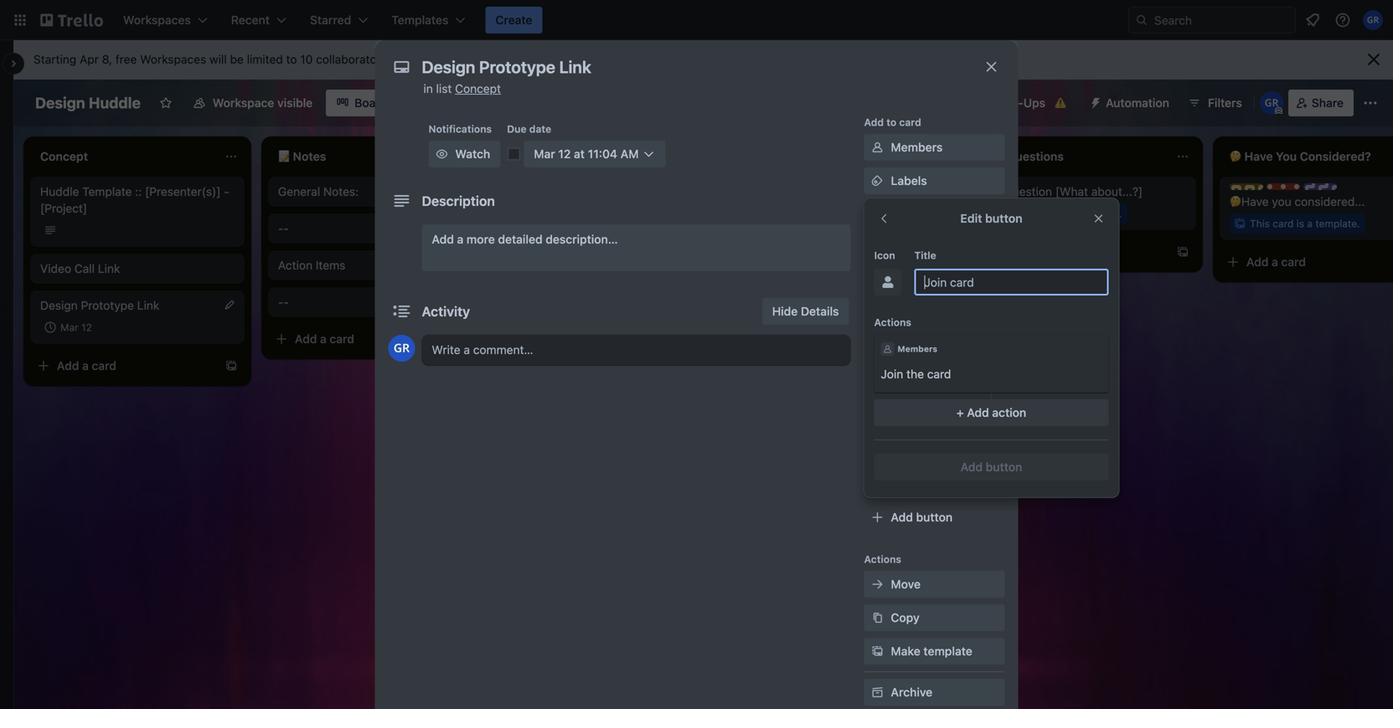 Task type: describe. For each thing, give the bounding box(es) containing it.
about
[[458, 52, 489, 66]]

starting apr 8, free workspaces will be limited to 10 collaborators. learn more about collaborator limits
[[34, 52, 589, 66]]

learn
[[393, 52, 424, 66]]

[presenter(s)]
[[145, 185, 221, 199]]

starting
[[34, 52, 76, 66]]

attachment button
[[864, 268, 1005, 295]]

add to card
[[864, 116, 921, 128]]

color: purple, title: none image
[[1304, 183, 1337, 190]]

call
[[74, 262, 95, 276]]

power-ups button
[[951, 90, 1079, 116]]

edit
[[960, 212, 982, 225]]

attachment
[[891, 274, 956, 288]]

mar for mar 12 at 11:04 am
[[534, 147, 555, 161]]

action
[[992, 406, 1027, 420]]

1 horizontal spatial template.
[[1078, 208, 1122, 220]]

0 horizontal spatial template.
[[840, 208, 884, 220]]

items
[[316, 258, 345, 272]]

action items link
[[278, 257, 473, 274]]

card right detailed
[[568, 245, 592, 259]]

2 horizontal spatial template.
[[1316, 218, 1360, 230]]

🙋question [what about...?]
[[992, 185, 1143, 199]]

12 for mar 12
[[81, 322, 92, 333]]

in
[[424, 82, 433, 96]]

🤔have
[[1230, 195, 1269, 209]]

custom fields button
[[864, 340, 1005, 357]]

mar 12
[[60, 322, 92, 333]]

color: yellow, title: none image
[[1230, 183, 1263, 190]]

dates
[[891, 241, 923, 255]]

copy
[[891, 611, 920, 625]]

card down 🙋question [what about...?]
[[1035, 208, 1056, 220]]

0 vertical spatial actions
[[874, 317, 912, 328]]

add power-ups link
[[864, 436, 1005, 462]]

activity
[[422, 304, 470, 320]]

notifications
[[429, 123, 492, 135]]

fields
[[937, 341, 970, 355]]

general notes: link
[[278, 183, 473, 200]]

link for design prototype link
[[137, 299, 159, 313]]

Mar 12 checkbox
[[40, 318, 97, 338]]

design for design prototype link
[[40, 299, 78, 313]]

collaborators.
[[316, 52, 390, 66]]

huddle template :: [presenter(s)] - [project]
[[40, 185, 229, 215]]

ups inside 'button'
[[1024, 96, 1046, 110]]

return to previous screen image
[[878, 212, 891, 225]]

card right the
[[927, 367, 951, 381]]

watch
[[455, 147, 490, 161]]

[i'm
[[817, 185, 838, 199]]

template
[[924, 645, 973, 659]]

video
[[40, 262, 71, 276]]

0 horizontal spatial to
[[286, 52, 297, 66]]

checklist button
[[864, 201, 1005, 228]]

Search field
[[1149, 8, 1295, 33]]

limits
[[560, 52, 589, 66]]

about...?]
[[1092, 185, 1143, 199]]

sm image for labels
[[869, 173, 886, 189]]

list
[[436, 82, 452, 96]]

create from template… image
[[225, 359, 238, 373]]

1 horizontal spatial greg robinson (gregrobinson96) image
[[1363, 10, 1383, 30]]

2 -- link from the top
[[278, 294, 473, 311]]

a down "you"
[[1272, 255, 1278, 269]]

add a more detailed description… link
[[422, 225, 851, 271]]

free
[[115, 52, 137, 66]]

huddle inside 'text field'
[[89, 94, 141, 112]]

1 horizontal spatial to
[[887, 116, 897, 128]]

video call link link
[[40, 261, 235, 277]]

2 vertical spatial button
[[916, 511, 953, 524]]

hide details
[[772, 305, 839, 318]]

be
[[230, 52, 244, 66]]

design huddle
[[35, 94, 141, 112]]

a down the 🤔have you considered... link
[[1307, 218, 1313, 230]]

action
[[278, 258, 313, 272]]

open information menu image
[[1335, 12, 1351, 28]]

make template link
[[864, 638, 1005, 665]]

card down 'items'
[[330, 332, 354, 346]]

star or unstar board image
[[159, 96, 172, 110]]

Mark due date as complete checkbox
[[507, 147, 521, 161]]

add power-ups
[[891, 442, 977, 456]]

labels
[[891, 174, 927, 188]]

0 vertical spatial more
[[427, 52, 455, 66]]

mar for mar 12
[[60, 322, 78, 333]]

you
[[1272, 195, 1292, 209]]

card down [i'm
[[797, 208, 818, 220]]

2 horizontal spatial is
[[1297, 218, 1305, 230]]

concept
[[455, 82, 501, 96]]

1 -- from the top
[[278, 222, 289, 235]]

limited
[[247, 52, 283, 66]]

create
[[496, 13, 532, 27]]

action items
[[278, 258, 345, 272]]

👎negative [i'm not sure about...]
[[754, 185, 934, 199]]

[project]
[[40, 201, 87, 215]]

sm image for members
[[869, 139, 886, 156]]

huddle inside huddle template :: [presenter(s)] - [project]
[[40, 185, 79, 199]]

a down 'items'
[[320, 332, 327, 346]]

0 horizontal spatial this
[[774, 208, 794, 220]]

search image
[[1135, 13, 1149, 27]]

general
[[278, 185, 320, 199]]

due
[[507, 123, 527, 135]]

cover link
[[864, 302, 1005, 328]]

workspace visible button
[[183, 90, 323, 116]]

11:04
[[588, 147, 618, 161]]

notes:
[[323, 185, 359, 199]]

filters button
[[1183, 90, 1247, 116]]

video call link
[[40, 262, 120, 276]]

[what
[[1055, 185, 1088, 199]]

description…
[[546, 232, 618, 246]]

share button
[[1288, 90, 1354, 116]]

greg robinson (gregrobinson96) image
[[1260, 91, 1283, 115]]

not
[[841, 185, 859, 199]]

🙋question
[[992, 185, 1052, 199]]

date
[[529, 123, 551, 135]]

1 horizontal spatial create from template… image
[[1176, 245, 1190, 259]]

Board name text field
[[27, 90, 149, 116]]

1 -- link from the top
[[278, 220, 473, 237]]

sm image for automation
[[1082, 90, 1106, 113]]

mar 12 at 11:04 am
[[534, 147, 639, 161]]

watch button
[[429, 141, 500, 168]]

sure
[[862, 185, 885, 199]]

0 horizontal spatial this card is a template.
[[774, 208, 884, 220]]



Task type: vqa. For each thing, say whether or not it's contained in the screenshot.
'Workspace'
yes



Task type: locate. For each thing, give the bounding box(es) containing it.
8,
[[102, 52, 112, 66]]

sm image right not
[[869, 173, 886, 189]]

::
[[135, 185, 142, 199]]

👎negative [i'm not sure about...] link
[[754, 183, 948, 200]]

0 vertical spatial automation
[[1106, 96, 1170, 110]]

0 vertical spatial link
[[98, 262, 120, 276]]

2 horizontal spatial this
[[1250, 218, 1270, 230]]

more left detailed
[[467, 232, 495, 246]]

more up list
[[427, 52, 455, 66]]

sm image down add to card
[[869, 139, 886, 156]]

is down 🙋question [what about...?]
[[1059, 208, 1067, 220]]

sm image inside move link
[[869, 576, 886, 593]]

sm image for cover
[[869, 307, 886, 323]]

to left 10
[[286, 52, 297, 66]]

0 horizontal spatial ups
[[899, 385, 919, 396]]

2 vertical spatial ups
[[955, 442, 977, 456]]

1 vertical spatial design
[[40, 299, 78, 313]]

a down [i'm
[[831, 208, 837, 220]]

add a card button
[[506, 239, 690, 266], [1220, 249, 1393, 276], [268, 326, 452, 353], [30, 353, 214, 380]]

power-ups
[[984, 96, 1046, 110], [864, 385, 919, 396]]

move
[[891, 578, 921, 592]]

button down 🙋question
[[985, 212, 1023, 225]]

sm image down "icon" at the right of page
[[879, 274, 896, 291]]

design
[[35, 94, 85, 112], [40, 299, 78, 313]]

-- link down action items link
[[278, 294, 473, 311]]

add button down + add action on the bottom right of page
[[961, 460, 1022, 474]]

power- down join the card
[[916, 442, 955, 456]]

members up join the card
[[898, 344, 938, 354]]

sm image for move
[[869, 576, 886, 593]]

show menu image
[[1362, 95, 1379, 111]]

-- link
[[278, 220, 473, 237], [278, 294, 473, 311]]

archive
[[891, 686, 933, 700]]

sm image left move
[[869, 576, 886, 593]]

sm image right power-ups 'button' on the top right of the page
[[1082, 90, 1106, 113]]

12 down the design prototype link
[[81, 322, 92, 333]]

0 horizontal spatial power-
[[864, 385, 899, 396]]

power- up the members link
[[984, 96, 1024, 110]]

add a card
[[533, 245, 592, 259], [1247, 255, 1306, 269], [295, 332, 354, 346], [57, 359, 116, 373]]

0 vertical spatial --
[[278, 222, 289, 235]]

dates button
[[864, 235, 1005, 261]]

button down 'action'
[[986, 460, 1022, 474]]

join the card
[[881, 367, 951, 381]]

design for design huddle
[[35, 94, 85, 112]]

sm image for watch
[[434, 146, 450, 163]]

design inside 'text field'
[[35, 94, 85, 112]]

create button
[[485, 7, 542, 34]]

0 vertical spatial 12
[[558, 147, 571, 161]]

mar
[[534, 147, 555, 161], [60, 322, 78, 333]]

sm image
[[1082, 90, 1106, 113], [869, 139, 886, 156], [434, 146, 450, 163], [879, 274, 896, 291], [869, 307, 886, 323], [869, 576, 886, 593], [869, 643, 886, 660], [869, 685, 886, 701]]

sm image left watch
[[434, 146, 450, 163]]

sm image left archive at the right of page
[[869, 685, 886, 701]]

sm image inside copy link
[[869, 610, 886, 627]]

sm image inside archive link
[[869, 685, 886, 701]]

join
[[881, 367, 903, 381]]

1 horizontal spatial 12
[[558, 147, 571, 161]]

greg robinson (gregrobinson96) image
[[1363, 10, 1383, 30], [388, 335, 415, 362]]

cover
[[891, 308, 923, 322]]

1 vertical spatial add button button
[[864, 504, 1005, 531]]

1 vertical spatial 12
[[81, 322, 92, 333]]

0 vertical spatial power-
[[984, 96, 1024, 110]]

🤔have you considered... link
[[1230, 194, 1393, 210]]

-- link up action items link
[[278, 220, 473, 237]]

icon
[[874, 250, 895, 261]]

add button up move link
[[891, 511, 953, 524]]

0 horizontal spatial link
[[98, 262, 120, 276]]

-- up action
[[278, 222, 289, 235]]

2 horizontal spatial ups
[[1024, 96, 1046, 110]]

color: red, title: none image
[[1267, 183, 1300, 190]]

card down 🤔have you considered...
[[1281, 255, 1306, 269]]

0 vertical spatial mar
[[534, 147, 555, 161]]

+ add action
[[957, 406, 1027, 420]]

huddle template :: [presenter(s)] - [project] link
[[40, 183, 235, 217]]

12 for mar 12 at 11:04 am
[[558, 147, 571, 161]]

description
[[422, 193, 495, 209]]

sm image inside cover link
[[869, 307, 886, 323]]

link right call
[[98, 262, 120, 276]]

huddle up [project]
[[40, 185, 79, 199]]

add button button up move link
[[864, 504, 1005, 531]]

board link
[[326, 90, 397, 116]]

this down 🙋question
[[1012, 208, 1032, 220]]

collaborator
[[492, 52, 557, 66]]

template.
[[840, 208, 884, 220], [1078, 208, 1122, 220], [1316, 218, 1360, 230]]

0 vertical spatial add button button
[[874, 454, 1109, 481]]

🙋question [what about...?] link
[[992, 183, 1186, 200]]

mar down the design prototype link
[[60, 322, 78, 333]]

actions up move
[[864, 554, 902, 566]]

make template
[[891, 645, 973, 659]]

add
[[864, 116, 884, 128], [432, 232, 454, 246], [533, 245, 555, 259], [1247, 255, 1269, 269], [295, 332, 317, 346], [57, 359, 79, 373], [967, 406, 989, 420], [891, 442, 913, 456], [961, 460, 983, 474], [891, 511, 913, 524]]

sm image inside automation button
[[1082, 90, 1106, 113]]

12 inside checkbox
[[81, 322, 92, 333]]

0 vertical spatial power-ups
[[984, 96, 1046, 110]]

actions
[[874, 317, 912, 328], [864, 554, 902, 566]]

mar inside checkbox
[[60, 322, 78, 333]]

-- down action
[[278, 295, 289, 309]]

sm image for copy
[[869, 610, 886, 627]]

design prototype link link
[[40, 297, 235, 314]]

1 horizontal spatial huddle
[[89, 94, 141, 112]]

1 vertical spatial automation
[[864, 485, 921, 497]]

to
[[286, 52, 297, 66], [887, 116, 897, 128]]

add button button down + add action on the bottom right of page
[[874, 454, 1109, 481]]

template. down the 👎negative [i'm not sure about...] 'link'
[[840, 208, 884, 220]]

this card is a template. down [i'm
[[774, 208, 884, 220]]

huddle
[[89, 94, 141, 112], [40, 185, 79, 199]]

0 vertical spatial button
[[985, 212, 1023, 225]]

a right detailed
[[558, 245, 565, 259]]

0 vertical spatial huddle
[[89, 94, 141, 112]]

0 horizontal spatial greg robinson (gregrobinson96) image
[[388, 335, 415, 362]]

sm image for archive
[[869, 685, 886, 701]]

a down [what
[[1069, 208, 1075, 220]]

this card is a template. down the 🤔have you considered... link
[[1250, 218, 1360, 230]]

a
[[831, 208, 837, 220], [1069, 208, 1075, 220], [1307, 218, 1313, 230], [457, 232, 464, 246], [558, 245, 565, 259], [1272, 255, 1278, 269], [320, 332, 327, 346], [82, 359, 89, 373]]

members link
[[864, 134, 1005, 161]]

1 vertical spatial power-ups
[[864, 385, 919, 396]]

1 vertical spatial more
[[467, 232, 495, 246]]

1 sm image from the top
[[869, 173, 886, 189]]

1 vertical spatial link
[[137, 299, 159, 313]]

automation
[[1106, 96, 1170, 110], [864, 485, 921, 497]]

0 notifications image
[[1303, 10, 1323, 30]]

automation button
[[1082, 90, 1180, 116]]

design prototype link
[[40, 299, 159, 313]]

sm image
[[869, 173, 886, 189], [869, 610, 886, 627]]

make
[[891, 645, 921, 659]]

template. down the 🙋question [what about...?] link
[[1078, 208, 1122, 220]]

1 vertical spatial -- link
[[278, 294, 473, 311]]

link down video call link link
[[137, 299, 159, 313]]

🤔have you considered...
[[1230, 195, 1365, 209]]

0 vertical spatial members
[[891, 140, 943, 154]]

sm image inside the members link
[[869, 139, 886, 156]]

add button
[[961, 460, 1022, 474], [891, 511, 953, 524]]

10
[[300, 52, 313, 66]]

am
[[621, 147, 639, 161]]

a down mar 12
[[82, 359, 89, 373]]

12 inside button
[[558, 147, 571, 161]]

0 horizontal spatial more
[[427, 52, 455, 66]]

1 horizontal spatial mar
[[534, 147, 555, 161]]

sm image for make template
[[869, 643, 886, 660]]

0 vertical spatial create from template… image
[[1176, 245, 1190, 259]]

actions up custom
[[874, 317, 912, 328]]

close popover image
[[1092, 212, 1106, 225]]

concept link
[[455, 82, 501, 96]]

0 horizontal spatial add button
[[891, 511, 953, 524]]

design up mar 12 checkbox
[[40, 299, 78, 313]]

1 horizontal spatial this
[[1012, 208, 1032, 220]]

None text field
[[413, 52, 966, 82]]

1 vertical spatial actions
[[864, 554, 902, 566]]

1 vertical spatial add button
[[891, 511, 953, 524]]

0 vertical spatial add button
[[961, 460, 1022, 474]]

1 vertical spatial members
[[898, 344, 938, 354]]

general notes:
[[278, 185, 359, 199]]

mar inside button
[[534, 147, 555, 161]]

card down "you"
[[1273, 218, 1294, 230]]

0 vertical spatial greg robinson (gregrobinson96) image
[[1363, 10, 1383, 30]]

create from template… image
[[1176, 245, 1190, 259], [462, 333, 476, 346]]

👎negative
[[754, 185, 814, 199]]

1 vertical spatial huddle
[[40, 185, 79, 199]]

is down [i'm
[[821, 208, 829, 220]]

0 vertical spatial to
[[286, 52, 297, 66]]

card down mar 12
[[92, 359, 116, 373]]

0 horizontal spatial automation
[[864, 485, 921, 497]]

details
[[801, 305, 839, 318]]

0 vertical spatial ups
[[1024, 96, 1046, 110]]

copy link
[[864, 605, 1005, 632]]

checklist
[[891, 207, 942, 221]]

1 horizontal spatial power-ups
[[984, 96, 1046, 110]]

design down starting
[[35, 94, 85, 112]]

1 horizontal spatial this card is a template.
[[1012, 208, 1122, 220]]

mar down date
[[534, 147, 555, 161]]

add button for top add button button
[[961, 460, 1022, 474]]

automation down add power-ups
[[864, 485, 921, 497]]

prototype
[[81, 299, 134, 313]]

due date
[[507, 123, 551, 135]]

0 vertical spatial sm image
[[869, 173, 886, 189]]

1 horizontal spatial ups
[[955, 442, 977, 456]]

0 horizontal spatial huddle
[[40, 185, 79, 199]]

1 horizontal spatial power-
[[916, 442, 955, 456]]

1 vertical spatial button
[[986, 460, 1022, 474]]

title
[[914, 250, 936, 261]]

primary element
[[0, 0, 1393, 40]]

board
[[355, 96, 387, 110]]

to up the members link
[[887, 116, 897, 128]]

workspaces
[[140, 52, 206, 66]]

1 vertical spatial greg robinson (gregrobinson96) image
[[388, 335, 415, 362]]

0 horizontal spatial create from template… image
[[462, 333, 476, 346]]

2 horizontal spatial power-
[[984, 96, 1024, 110]]

1 vertical spatial to
[[887, 116, 897, 128]]

sm image left cover
[[869, 307, 886, 323]]

0 horizontal spatial power-ups
[[864, 385, 919, 396]]

0 horizontal spatial mar
[[60, 322, 78, 333]]

power- inside 'button'
[[984, 96, 1024, 110]]

this card is a template. down 🙋question [what about...?]
[[1012, 208, 1122, 220]]

1 vertical spatial ups
[[899, 385, 919, 396]]

filters
[[1208, 96, 1242, 110]]

sm image inside watch button
[[434, 146, 450, 163]]

add button for bottommost add button button
[[891, 511, 953, 524]]

card up the members link
[[899, 116, 921, 128]]

-
[[224, 185, 229, 199], [278, 222, 284, 235], [284, 222, 289, 235], [278, 295, 284, 309], [284, 295, 289, 309]]

hide details link
[[762, 298, 849, 325]]

sm image inside labels link
[[869, 173, 886, 189]]

1 horizontal spatial is
[[1059, 208, 1067, 220]]

2 -- from the top
[[278, 295, 289, 309]]

this card is a template.
[[774, 208, 884, 220], [1012, 208, 1122, 220], [1250, 218, 1360, 230]]

at
[[574, 147, 585, 161]]

custom
[[891, 341, 934, 355]]

1 vertical spatial --
[[278, 295, 289, 309]]

0 horizontal spatial 12
[[81, 322, 92, 333]]

0 vertical spatial -- link
[[278, 220, 473, 237]]

1 horizontal spatial add button
[[961, 460, 1022, 474]]

link for video call link
[[98, 262, 120, 276]]

link
[[98, 262, 120, 276], [137, 299, 159, 313]]

2 horizontal spatial this card is a template.
[[1250, 218, 1360, 230]]

huddle down '8,'
[[89, 94, 141, 112]]

1 horizontal spatial more
[[467, 232, 495, 246]]

mar 12 at 11:04 am button
[[524, 141, 666, 168]]

1 horizontal spatial link
[[137, 299, 159, 313]]

1 horizontal spatial automation
[[1106, 96, 1170, 110]]

12
[[558, 147, 571, 161], [81, 322, 92, 333]]

workspace visible
[[213, 96, 313, 110]]

sm image left 'make'
[[869, 643, 886, 660]]

0 horizontal spatial is
[[821, 208, 829, 220]]

- inside huddle template :: [presenter(s)] - [project]
[[224, 185, 229, 199]]

this down "🤔have"
[[1250, 218, 1270, 230]]

1 vertical spatial mar
[[60, 322, 78, 333]]

1 vertical spatial sm image
[[869, 610, 886, 627]]

in list concept
[[424, 82, 501, 96]]

members up labels at the top right of the page
[[891, 140, 943, 154]]

1 vertical spatial create from template… image
[[462, 333, 476, 346]]

0 vertical spatial design
[[35, 94, 85, 112]]

button up move link
[[916, 511, 953, 524]]

power-ups inside power-ups 'button'
[[984, 96, 1046, 110]]

sm image left copy
[[869, 610, 886, 627]]

2 sm image from the top
[[869, 610, 886, 627]]

template. down considered...
[[1316, 218, 1360, 230]]

this down 👎negative
[[774, 208, 794, 220]]

members
[[891, 140, 943, 154], [898, 344, 938, 354]]

2 vertical spatial power-
[[916, 442, 955, 456]]

automation inside automation button
[[1106, 96, 1170, 110]]

automation left filters button
[[1106, 96, 1170, 110]]

sm image inside make template link
[[869, 643, 886, 660]]

edit card image
[[223, 298, 236, 312]]

Write a comment text field
[[422, 335, 851, 365]]

edit button
[[960, 212, 1023, 225]]

is down 🤔have you considered...
[[1297, 218, 1305, 230]]

add a more detailed description…
[[432, 232, 618, 246]]

12 left the at
[[558, 147, 571, 161]]

1 vertical spatial power-
[[864, 385, 899, 396]]

archive link
[[864, 679, 1005, 706]]

visible
[[277, 96, 313, 110]]

considered...
[[1295, 195, 1365, 209]]

power- down join
[[864, 385, 899, 396]]

card
[[899, 116, 921, 128], [797, 208, 818, 220], [1035, 208, 1056, 220], [1273, 218, 1294, 230], [568, 245, 592, 259], [1281, 255, 1306, 269], [330, 332, 354, 346], [92, 359, 116, 373], [927, 367, 951, 381]]

share
[[1312, 96, 1344, 110]]

detailed
[[498, 232, 543, 246]]

a down description
[[457, 232, 464, 246]]

hide
[[772, 305, 798, 318]]

Join card text field
[[914, 269, 1109, 296]]



